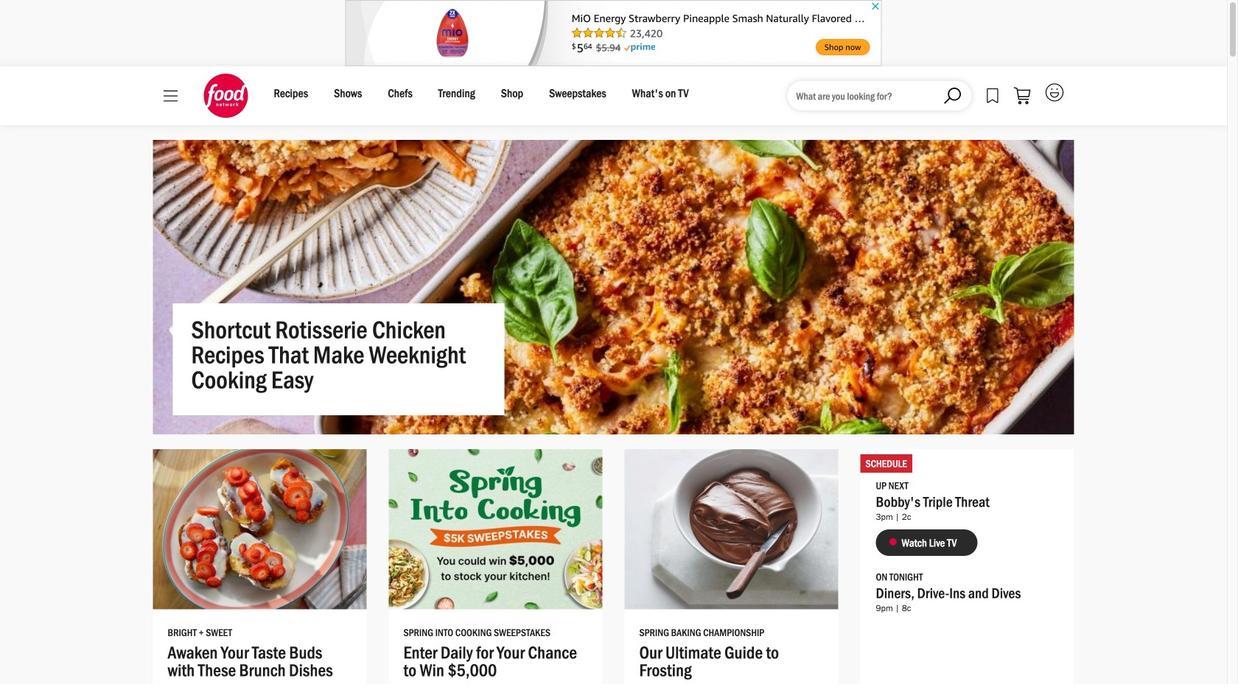 Task type: describe. For each thing, give the bounding box(es) containing it.
awaken your taste buds with these brunch dishes image
[[153, 449, 367, 610]]

shortcut rotisserie chicken recipes that make weeknight cooking easy image
[[153, 28, 1074, 547]]

shopping list image
[[1014, 87, 1031, 105]]

advertisement element
[[345, 0, 882, 66]]

enter daily for your chance to win $5,000 image
[[389, 449, 603, 610]]

main menu image
[[163, 90, 178, 102]]



Task type: locate. For each thing, give the bounding box(es) containing it.
our ultimate guide to frosting image
[[625, 449, 838, 610]]

list item
[[153, 449, 367, 685], [389, 449, 603, 685], [625, 449, 838, 685], [861, 450, 1074, 685]]

user profile menu image
[[1046, 83, 1064, 102]]

saves image
[[987, 88, 999, 104]]

go to home page image
[[204, 74, 248, 118]]

submit site search image
[[944, 87, 961, 104]]

site search input text field
[[788, 81, 972, 111]]



